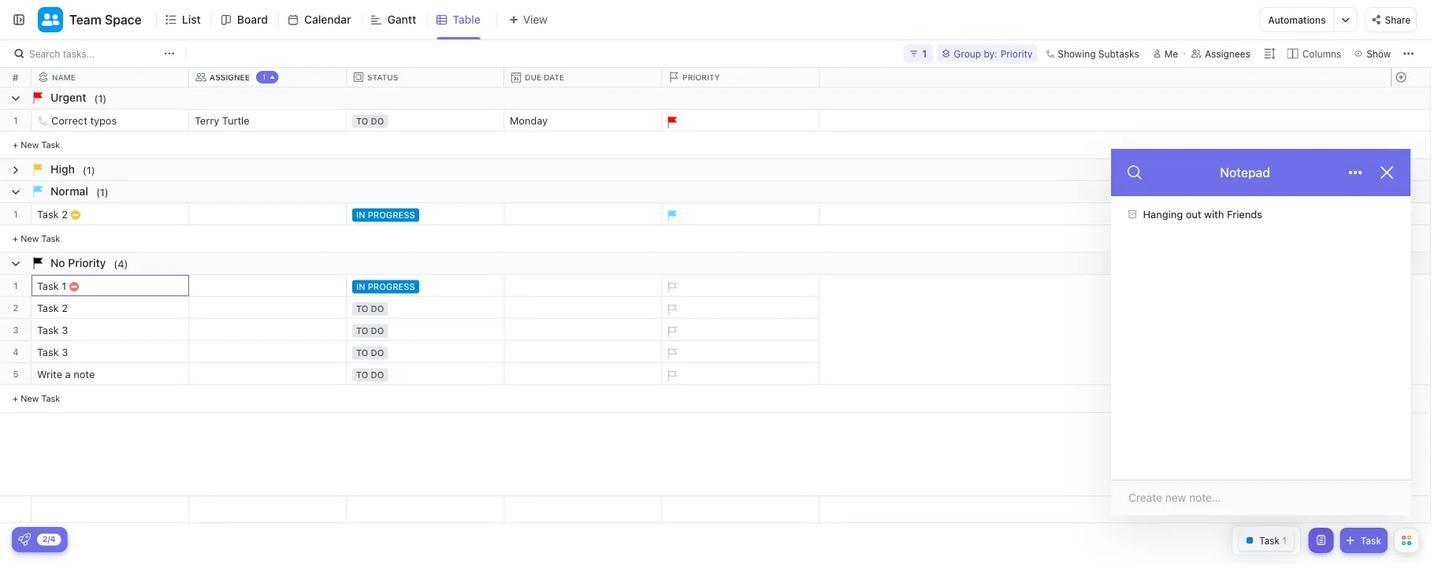 Task type: locate. For each thing, give the bounding box(es) containing it.
3 new task from the top
[[21, 393, 60, 404]]

2 ‎task from the top
[[37, 302, 59, 314]]

2 horizontal spatial priority
[[1001, 48, 1033, 59]]

1 in progress from the top
[[356, 210, 415, 220]]

press space to select this row. row containing ‎task 2
[[32, 297, 820, 322]]

do for 4th to do 'cell' from the bottom
[[371, 304, 384, 314]]

priority up urgent cell at the top of page
[[683, 73, 720, 82]]

do for third to do 'cell'
[[371, 326, 384, 336]]

0 vertical spatial in
[[356, 210, 365, 220]]

1 set priority image from the top
[[660, 276, 684, 300]]

monday
[[510, 115, 548, 127]]

5
[[13, 369, 19, 379]]

1 set priority element from the top
[[660, 276, 684, 300]]

in progress for task 2
[[356, 210, 415, 220]]

due date button
[[505, 72, 662, 83]]

(1) inside high cell
[[83, 164, 95, 176]]

2 do from the top
[[371, 304, 384, 314]]

2 in from the top
[[356, 282, 365, 292]]

set priority image for ‎task 2
[[660, 298, 684, 322]]

out
[[1186, 208, 1202, 220]]

1 inside dropdown button
[[923, 48, 927, 60]]

2 vertical spatial new task
[[21, 393, 60, 404]]

2 in progress cell from the top
[[347, 275, 505, 296]]

due date
[[525, 73, 565, 82]]

progress for ‎task 1
[[368, 282, 415, 292]]

space
[[105, 12, 142, 27]]

1 task 3 from the top
[[37, 324, 68, 336]]

(1) up typos
[[94, 92, 107, 104]]

2/4
[[43, 535, 56, 544]]

3 up write a note
[[62, 346, 68, 358]]

1 progress from the top
[[368, 210, 415, 220]]

2
[[62, 209, 68, 220], [62, 302, 68, 314], [13, 303, 18, 313]]

tasks...
[[63, 48, 95, 59]]

1 right assignee
[[262, 73, 266, 81]]

1 new task from the top
[[21, 140, 60, 150]]

no
[[50, 257, 65, 270]]

new task up high
[[21, 140, 60, 150]]

2 vertical spatial new
[[21, 393, 39, 404]]

‎task up ‎task 2
[[37, 280, 59, 292]]

row group
[[0, 88, 32, 413], [0, 88, 1431, 413], [32, 88, 820, 413], [1391, 88, 1431, 413]]

assignee
[[210, 73, 250, 82]]

0 horizontal spatial priority
[[68, 257, 106, 270]]

task 3 up write
[[37, 346, 68, 358]]

team space button
[[63, 2, 142, 37]]

status button
[[347, 72, 505, 83]]

high cell
[[0, 159, 1431, 181]]

showing subtasks
[[1058, 48, 1140, 59]]

1 vertical spatial new
[[21, 233, 39, 244]]

5 do from the top
[[371, 370, 384, 380]]

0 vertical spatial new task
[[21, 140, 60, 150]]

show
[[1367, 48, 1391, 59]]

set priority image
[[660, 276, 684, 300], [660, 298, 684, 322], [660, 342, 684, 366]]

‎task 2
[[37, 302, 68, 314]]

columns button
[[1283, 44, 1350, 63]]

share
[[1386, 14, 1411, 25]]

correct
[[51, 115, 87, 127]]

1 vertical spatial in progress
[[356, 282, 415, 292]]

set priority image
[[660, 320, 684, 344], [660, 364, 684, 388]]

to do for 4th to do 'cell' from the bottom
[[356, 304, 384, 314]]

board link
[[237, 0, 274, 39]]

priority right the by: on the right
[[1001, 48, 1033, 59]]

1 vertical spatial in
[[356, 282, 365, 292]]

cell
[[189, 203, 347, 225], [505, 203, 662, 225], [189, 275, 347, 296], [505, 275, 662, 296], [189, 297, 347, 319], [505, 297, 662, 319], [189, 319, 347, 341], [505, 319, 662, 341], [189, 341, 347, 363], [505, 341, 662, 363], [189, 363, 347, 385], [505, 363, 662, 385]]

task
[[41, 140, 60, 150], [37, 209, 59, 220], [41, 233, 60, 244], [37, 324, 59, 336], [37, 346, 59, 358], [41, 393, 60, 404], [1361, 535, 1382, 546]]

name column header
[[32, 68, 192, 87]]

(1) right normal
[[96, 186, 109, 198]]

2 to from the top
[[356, 304, 369, 314]]

‎task
[[37, 280, 59, 292], [37, 302, 59, 314]]

3 do from the top
[[371, 326, 384, 336]]

1 horizontal spatial priority
[[683, 73, 720, 82]]

(1) right high
[[83, 164, 95, 176]]

terry turtle cell
[[189, 110, 347, 131]]

2 vertical spatial (1)
[[96, 186, 109, 198]]

grid
[[0, 68, 1432, 523]]

2 inside 1 1 2 3 1 4 5
[[13, 303, 18, 313]]

1
[[923, 48, 927, 60], [262, 73, 266, 81], [14, 115, 18, 125], [14, 209, 18, 219], [62, 280, 66, 292], [14, 281, 18, 291]]

(1) inside urgent cell
[[94, 92, 107, 104]]

1 vertical spatial progress
[[368, 282, 415, 292]]

row group containing urgent
[[0, 88, 1431, 413]]

4 set priority element from the top
[[660, 342, 684, 366]]

to do for 5th to do 'cell' from the bottom
[[356, 116, 384, 127]]

task 3
[[37, 324, 68, 336], [37, 346, 68, 358]]

0 vertical spatial in progress cell
[[347, 203, 505, 225]]

new task down write
[[21, 393, 60, 404]]

2 set priority image from the top
[[660, 298, 684, 322]]

no priority
[[50, 257, 106, 270]]

group
[[954, 48, 982, 59]]

3 set priority element from the top
[[660, 320, 684, 344]]

1 to from the top
[[356, 116, 369, 127]]

0 vertical spatial set priority image
[[660, 320, 684, 344]]

4 to from the top
[[356, 348, 369, 358]]

progress
[[368, 210, 415, 220], [368, 282, 415, 292]]

press space to select this row. row containing task 2
[[32, 203, 820, 228]]

2 down normal
[[62, 209, 68, 220]]

row
[[32, 68, 823, 87]]

set priority image for task 3
[[660, 342, 684, 366]]

1 to do from the top
[[356, 116, 384, 127]]

3 down ‎task 2
[[62, 324, 68, 336]]

group by: priority
[[954, 48, 1033, 59]]

2 vertical spatial priority
[[68, 257, 106, 270]]

normal cell
[[0, 181, 1431, 203]]

list link
[[182, 0, 207, 39]]

2 down ‎task 1 on the left of the page
[[62, 302, 68, 314]]

press space to select this row. row containing write a note
[[32, 363, 820, 388]]

2 to do cell from the top
[[347, 297, 505, 319]]

press space to select this row. row containing 4
[[0, 341, 32, 363]]

task 3 down ‎task 2
[[37, 324, 68, 336]]

priority
[[1001, 48, 1033, 59], [683, 73, 720, 82], [68, 257, 106, 270]]

(1)
[[94, 92, 107, 104], [83, 164, 95, 176], [96, 186, 109, 198]]

1 set priority image from the top
[[660, 320, 684, 344]]

0 vertical spatial task 3
[[37, 324, 68, 336]]

name
[[52, 73, 76, 82]]

1 button
[[904, 44, 934, 63]]

set priority element for press space to select this row. row containing ‎task 2
[[660, 298, 684, 322]]

monday cell
[[505, 110, 662, 131]]

gantt link
[[387, 0, 423, 39]]

dropdown menu image
[[505, 497, 661, 523]]

search tasks...
[[29, 48, 95, 59]]

1 vertical spatial new task
[[21, 233, 60, 244]]

1 to do cell from the top
[[347, 110, 505, 131]]

table link
[[453, 0, 487, 39]]

terry
[[195, 115, 219, 127]]

2 set priority image from the top
[[660, 364, 684, 388]]

search
[[29, 48, 60, 59]]

0 vertical spatial new
[[21, 140, 39, 150]]

in progress
[[356, 210, 415, 220], [356, 282, 415, 292]]

press space to select this row. row containing 2
[[0, 297, 32, 319]]

in
[[356, 210, 365, 220], [356, 282, 365, 292]]

1 vertical spatial in progress cell
[[347, 275, 505, 296]]

2 for task 2
[[62, 209, 68, 220]]

1 in from the top
[[356, 210, 365, 220]]

4 to do from the top
[[356, 348, 384, 358]]

2 progress from the top
[[368, 282, 415, 292]]

(1) inside normal cell
[[96, 186, 109, 198]]

me button
[[1148, 44, 1185, 63]]

#
[[12, 72, 18, 83]]

new task
[[21, 140, 60, 150], [21, 233, 60, 244], [21, 393, 60, 404]]

1 do from the top
[[371, 116, 384, 127]]

0 vertical spatial ‎task
[[37, 280, 59, 292]]

Create new note… text field
[[1127, 490, 1395, 507]]

assignees button
[[1185, 44, 1258, 63]]

1 in progress cell from the top
[[347, 203, 505, 225]]

0 vertical spatial priority
[[1001, 48, 1033, 59]]

3
[[62, 324, 68, 336], [13, 325, 19, 335], [62, 346, 68, 358]]

0 vertical spatial (1)
[[94, 92, 107, 104]]

2 in progress from the top
[[356, 282, 415, 292]]

0 vertical spatial in progress
[[356, 210, 415, 220]]

set priority image for ‎task 1
[[660, 276, 684, 300]]

5 to do from the top
[[356, 370, 384, 380]]

date
[[544, 73, 565, 82]]

5 set priority element from the top
[[660, 364, 684, 388]]

to do for 1st to do 'cell' from the bottom of the row group containing correct typos
[[356, 370, 384, 380]]

onboarding checklist button element
[[18, 534, 31, 546]]

3 to from the top
[[356, 326, 369, 336]]

new
[[21, 140, 39, 150], [21, 233, 39, 244], [21, 393, 39, 404]]

4 do from the top
[[371, 348, 384, 358]]

3 to do from the top
[[356, 326, 384, 336]]

do for second to do 'cell' from the bottom of the row group containing correct typos
[[371, 348, 384, 358]]

press space to select this row. row containing correct typos
[[32, 110, 820, 134]]

‎task for ‎task 1
[[37, 280, 59, 292]]

1 vertical spatial ‎task
[[37, 302, 59, 314]]

2 left ‎task 2
[[13, 303, 18, 313]]

press space to select this row. row containing ‎task 1
[[32, 275, 820, 300]]

to do cell
[[347, 110, 505, 131], [347, 297, 505, 319], [347, 319, 505, 341], [347, 341, 505, 363], [347, 363, 505, 385]]

high
[[50, 163, 75, 176]]

progress for task 2
[[368, 210, 415, 220]]

to for 4th to do 'cell' from the bottom
[[356, 304, 369, 314]]

3 up 4 at the left bottom of the page
[[13, 325, 19, 335]]

by:
[[984, 48, 998, 59]]

user friends image
[[42, 12, 59, 27]]

0 vertical spatial progress
[[368, 210, 415, 220]]

to
[[356, 116, 369, 127], [356, 304, 369, 314], [356, 326, 369, 336], [356, 348, 369, 358], [356, 370, 369, 380]]

2 set priority element from the top
[[660, 298, 684, 322]]

1 vertical spatial priority
[[683, 73, 720, 82]]

hanging
[[1144, 208, 1183, 220]]

2 new task from the top
[[21, 233, 60, 244]]

3 to do cell from the top
[[347, 319, 505, 341]]

team
[[69, 12, 102, 27]]

‎task down ‎task 1 on the left of the page
[[37, 302, 59, 314]]

task 2
[[37, 209, 68, 220]]

calendar
[[304, 13, 351, 26]]

name button
[[32, 72, 189, 83]]

2 to do from the top
[[356, 304, 384, 314]]

do
[[371, 116, 384, 127], [371, 304, 384, 314], [371, 326, 384, 336], [371, 348, 384, 358], [371, 370, 384, 380]]

me
[[1165, 48, 1179, 59]]

showing subtasks button
[[1041, 44, 1144, 63]]

new task right 1 1 2 3 1 4 5
[[21, 233, 60, 244]]

1 vertical spatial (1)
[[83, 164, 95, 176]]

5 to from the top
[[356, 370, 369, 380]]

1 vertical spatial task 3
[[37, 346, 68, 358]]

priority right "no"
[[68, 257, 106, 270]]

in progress cell
[[347, 203, 505, 225], [347, 275, 505, 296]]

press space to select this row. row
[[0, 110, 32, 132], [32, 110, 820, 134], [1391, 110, 1431, 132], [0, 203, 32, 225], [32, 203, 820, 228], [1391, 203, 1431, 225], [0, 275, 32, 297], [32, 275, 820, 300], [1391, 275, 1431, 297], [0, 297, 32, 319], [32, 297, 820, 322], [1391, 297, 1431, 319], [0, 319, 32, 341], [32, 319, 820, 344], [1391, 319, 1431, 341], [0, 341, 32, 363], [32, 341, 820, 366], [1391, 341, 1431, 363], [0, 363, 32, 386], [32, 363, 820, 388], [1391, 363, 1431, 386], [32, 497, 820, 523], [1391, 497, 1431, 523]]

2 task 3 from the top
[[37, 346, 68, 358]]

3 set priority image from the top
[[660, 342, 684, 366]]

assignee column header
[[189, 68, 350, 87]]

1 left task 2 on the top of the page
[[14, 209, 18, 219]]

1 left group
[[923, 48, 927, 60]]

5 to do cell from the top
[[347, 363, 505, 385]]

calendar link
[[304, 0, 358, 39]]

to do
[[356, 116, 384, 127], [356, 304, 384, 314], [356, 326, 384, 336], [356, 348, 384, 358], [356, 370, 384, 380]]

table
[[453, 13, 481, 26]]

to for third to do 'cell'
[[356, 326, 369, 336]]

set priority element
[[660, 276, 684, 300], [660, 298, 684, 322], [660, 320, 684, 344], [660, 342, 684, 366], [660, 364, 684, 388]]

row group containing 1 1 2 3 1 4 5
[[0, 88, 32, 413]]

priority inside dropdown button
[[683, 73, 720, 82]]

set priority image for task 3
[[660, 320, 684, 344]]

1 vertical spatial set priority image
[[660, 364, 684, 388]]

1 ‎task from the top
[[37, 280, 59, 292]]



Task type: describe. For each thing, give the bounding box(es) containing it.
status column header
[[347, 68, 508, 87]]

priority button
[[662, 72, 820, 83]]

1 inside assignee column header
[[262, 73, 266, 81]]

notepad
[[1220, 165, 1271, 180]]

1 down #
[[14, 115, 18, 125]]

with
[[1205, 208, 1225, 220]]

grid containing urgent
[[0, 68, 1432, 523]]

3 for third to do 'cell'
[[62, 324, 68, 336]]

note
[[74, 369, 95, 380]]

to do for third to do 'cell'
[[356, 326, 384, 336]]

do for 5th to do 'cell' from the bottom
[[371, 116, 384, 127]]

(1) for urgent
[[94, 92, 107, 104]]

set priority image for write a note
[[660, 364, 684, 388]]

press space to select this row. row containing 3
[[0, 319, 32, 341]]

4
[[13, 347, 19, 357]]

show button
[[1350, 44, 1396, 63]]

to for 5th to do 'cell' from the bottom
[[356, 116, 369, 127]]

2 for ‎task 2
[[62, 302, 68, 314]]

share button
[[1366, 7, 1418, 32]]

assignees
[[1205, 48, 1251, 59]]

in progress cell for task 2
[[347, 203, 505, 225]]

(1) for high
[[83, 164, 95, 176]]

automations button
[[1261, 8, 1334, 32]]

Search tasks... text field
[[29, 43, 160, 65]]

‎task for ‎task 2
[[37, 302, 59, 314]]

urgent
[[50, 91, 86, 104]]

3 for second to do 'cell' from the bottom of the row group containing correct typos
[[62, 346, 68, 358]]

(4)
[[114, 258, 128, 270]]

terry turtle
[[195, 115, 250, 127]]

status
[[367, 73, 398, 82]]

typos
[[90, 115, 117, 127]]

task 3 for third to do 'cell'
[[37, 324, 68, 336]]

list
[[182, 13, 201, 26]]

task 3 for second to do 'cell' from the bottom of the row group containing correct typos
[[37, 346, 68, 358]]

to for 1st to do 'cell' from the bottom of the row group containing correct typos
[[356, 370, 369, 380]]

1 new from the top
[[21, 140, 39, 150]]

press space to select this row. row containing 5
[[0, 363, 32, 386]]

onboarding checklist button image
[[18, 534, 31, 546]]

write a note
[[37, 369, 95, 380]]

board
[[237, 13, 268, 26]]

in for ‎task 1
[[356, 282, 365, 292]]

urgent cell
[[0, 88, 1431, 109]]

showing
[[1058, 48, 1096, 59]]

view button
[[496, 10, 553, 30]]

write
[[37, 369, 62, 380]]

priority column header
[[662, 68, 823, 87]]

1 down "no"
[[62, 280, 66, 292]]

in for task 2
[[356, 210, 365, 220]]

2 new from the top
[[21, 233, 39, 244]]

hanging out with friends
[[1141, 208, 1263, 220]]

columns
[[1303, 48, 1342, 59]]

automations
[[1269, 14, 1326, 25]]

3 inside 1 1 2 3 1 4 5
[[13, 325, 19, 335]]

due
[[525, 73, 542, 82]]

1 left ‎task 1 on the left of the page
[[14, 281, 18, 291]]

turtle
[[222, 115, 250, 127]]

due date column header
[[505, 68, 665, 87]]

friends
[[1227, 208, 1263, 220]]

in progress cell for ‎task 1
[[347, 275, 505, 296]]

to do for second to do 'cell' from the bottom of the row group containing correct typos
[[356, 348, 384, 358]]

do for 1st to do 'cell' from the bottom of the row group containing correct typos
[[371, 370, 384, 380]]

no priority cell
[[0, 253, 1431, 274]]

(1) for normal
[[96, 186, 109, 198]]

to for second to do 'cell' from the bottom of the row group containing correct typos
[[356, 348, 369, 358]]

correct typos
[[51, 115, 117, 127]]

team space
[[69, 12, 142, 27]]

priority inside "group by: priority"
[[1001, 48, 1033, 59]]

view
[[523, 13, 548, 26]]

row group containing correct typos
[[32, 88, 820, 413]]

gantt
[[387, 13, 416, 26]]

set priority element for press space to select this row. row containing write a note
[[660, 364, 684, 388]]

1 1 2 3 1 4 5
[[13, 115, 19, 379]]

a
[[65, 369, 71, 380]]

row containing name
[[32, 68, 823, 87]]

normal
[[50, 185, 88, 198]]

3 new from the top
[[21, 393, 39, 404]]

in progress for ‎task 1
[[356, 282, 415, 292]]

4 to do cell from the top
[[347, 341, 505, 363]]

‎task 1
[[37, 280, 66, 292]]

set priority element for press space to select this row. row containing ‎task 1
[[660, 276, 684, 300]]

priority inside cell
[[68, 257, 106, 270]]

subtasks
[[1099, 48, 1140, 59]]



Task type: vqa. For each thing, say whether or not it's contained in the screenshot.
more within the Add point estimates to any task. Learn more
no



